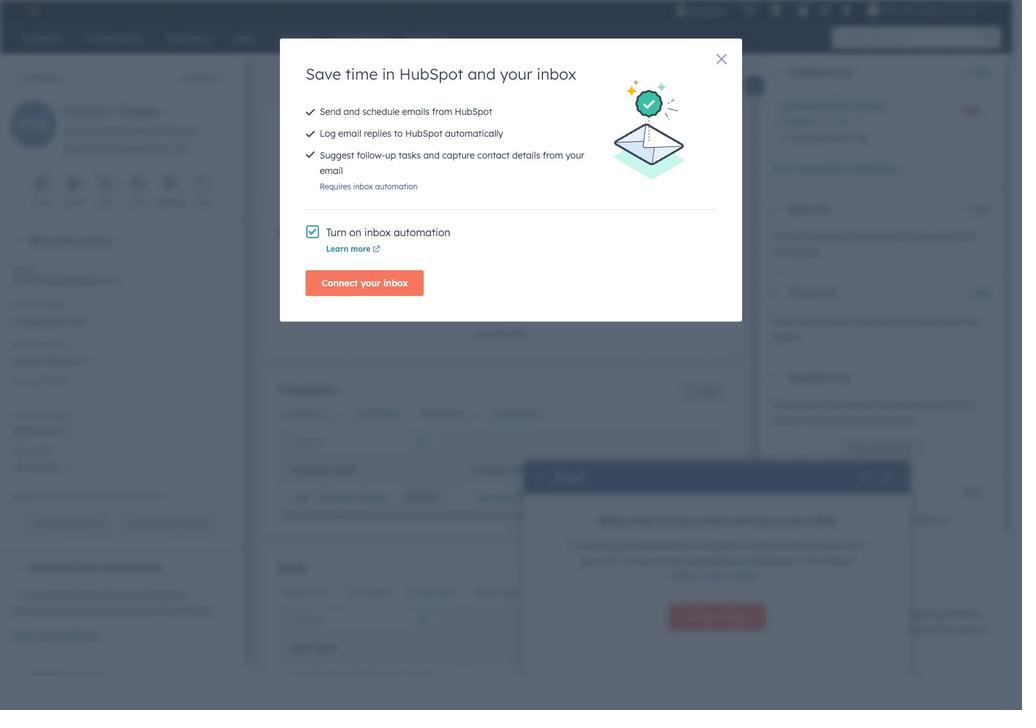 Task type: locate. For each thing, give the bounding box(es) containing it.
replies
[[364, 128, 392, 139]]

save time in hubspot and your inbox dialog
[[280, 39, 743, 322]]

the inside the see the files attached to your activities or uploaded to this record.
[[791, 515, 805, 526]]

stage inside popup button
[[496, 588, 518, 597]]

0 vertical spatial activities.
[[489, 329, 529, 341]]

view left the property
[[131, 519, 148, 529]]

caret image inside attachments dropdown button
[[771, 491, 778, 494]]

last activity date button
[[417, 406, 490, 423]]

phone number
[[632, 466, 696, 476]]

1 horizontal spatial deals
[[789, 204, 814, 215]]

attachments
[[789, 487, 846, 499]]

company for company owner
[[283, 409, 320, 419]]

automation inside suggest follow-up tasks and capture contact details from your email requires inbox automation
[[375, 182, 418, 191]]

lifecycle inside lifecycle stage opportunity
[[466, 148, 510, 158]]

to right replies
[[394, 128, 403, 139]]

the left revenue
[[798, 231, 812, 243]]

notifications image
[[841, 6, 853, 17]]

connect inside connect your inbox button
[[322, 278, 358, 289]]

actions
[[183, 73, 216, 84]]

track inside the track the revenue opportunities associated with this record.
[[773, 231, 796, 243]]

contact
[[13, 340, 42, 350], [789, 581, 824, 593]]

link opens in a new window image
[[822, 115, 831, 130], [822, 118, 831, 127], [373, 244, 381, 256], [515, 494, 524, 504]]

2 vertical spatial + add
[[965, 288, 991, 299]]

0 vertical spatial track
[[823, 400, 845, 411]]

contact up the "attribute"
[[789, 581, 824, 593]]

caret image inside tickets (0) dropdown button
[[771, 292, 778, 295]]

learn
[[326, 244, 349, 254], [705, 570, 731, 582]]

search search field up name
[[282, 431, 438, 454]]

lead left status
[[355, 409, 374, 419]]

create for bottom create date popup button
[[409, 588, 435, 597]]

0 horizontal spatial create date button
[[405, 584, 466, 601]]

with inside collect and track payments associated with this contact using hubspot payments.
[[941, 400, 959, 411]]

in down sending
[[796, 555, 803, 567]]

1 horizontal spatial learn
[[705, 570, 731, 582]]

0 horizontal spatial in
[[382, 64, 395, 84]]

the inside the track the revenue opportunities associated with this record.
[[798, 231, 812, 243]]

communications down use
[[13, 605, 83, 617]]

deals for deals
[[279, 562, 308, 575]]

3 + from the top
[[965, 288, 970, 299]]

contact owner
[[13, 340, 66, 350]]

up up the pm
[[385, 150, 396, 161]]

0 horizontal spatial creative artists agency
[[318, 492, 424, 504]]

with inside the track the revenue opportunities associated with this record.
[[958, 231, 976, 243]]

activities. inside attribute contacts created to marketing activities. when a contact is created, hubspot gives credit to all that contact's interactions.
[[945, 609, 985, 621]]

learn down conversations
[[705, 570, 731, 582]]

the inside "track the customer requests associated with this record."
[[798, 315, 812, 327]]

view for view subscriptions
[[13, 631, 35, 643]]

caa.com link down company domain name
[[475, 492, 527, 504]]

contact down automatically
[[478, 150, 510, 161]]

create
[[329, 148, 360, 158], [493, 409, 519, 419], [409, 588, 435, 597]]

2 vertical spatial email
[[556, 472, 585, 484]]

0 horizontal spatial deals
[[279, 562, 308, 575]]

contact down contacts
[[808, 624, 840, 636]]

0 vertical spatial +
[[965, 67, 970, 78]]

the for customer
[[798, 315, 812, 327]]

james peterson button
[[13, 348, 230, 369]]

contact inside use subscription types to manage the communications this contact receives from you
[[103, 605, 136, 617]]

caa.com link
[[782, 114, 833, 130], [475, 492, 527, 504]]

your inside the see the files attached to your activities or uploaded to this record.
[[879, 515, 898, 526]]

with
[[958, 231, 976, 243], [944, 315, 962, 327], [941, 400, 959, 411]]

last inside last activity date --
[[606, 148, 625, 158]]

calling icon image
[[744, 5, 756, 17]]

record. down revenue
[[791, 247, 820, 258]]

contacts
[[20, 73, 60, 84]]

agency inside "martin sheen actor at creative artists agency"
[[169, 125, 200, 137]]

menu item
[[735, 0, 738, 21]]

0 vertical spatial with
[[958, 231, 976, 243]]

deals down view associated companies
[[789, 204, 814, 215]]

pm
[[377, 163, 390, 174]]

and up automatically
[[468, 64, 496, 84]]

contact up james
[[13, 340, 42, 350]]

creative artists agency - new deal
[[295, 670, 453, 682]]

contact's
[[110, 491, 143, 501], [805, 640, 844, 651]]

in inside dialog
[[382, 64, 395, 84]]

1 vertical spatial search search field
[[282, 609, 438, 632]]

0 vertical spatial caa.com link
[[782, 114, 833, 130]]

caret image inside deals (0) dropdown button
[[771, 208, 778, 211]]

0 vertical spatial automation
[[375, 182, 418, 191]]

2 add button from the top
[[682, 562, 724, 579]]

0 horizontal spatial create
[[329, 148, 360, 158]]

2000 up view associated companies link
[[832, 132, 853, 144]]

activity right the website
[[67, 672, 101, 684]]

0 horizontal spatial learn more
[[326, 244, 371, 254]]

this inside use subscription types to manage the communications this contact receives from you
[[86, 605, 101, 617]]

0 vertical spatial owner
[[44, 340, 66, 350]]

connect your inbox
[[322, 278, 408, 289]]

activities
[[901, 515, 939, 526]]

0 horizontal spatial create date
[[409, 588, 455, 597]]

last
[[606, 148, 625, 158], [13, 376, 28, 385], [421, 409, 438, 419]]

track for track the customer requests associated with this record.
[[773, 315, 796, 327]]

in up "uploaded"
[[773, 515, 782, 527]]

more
[[351, 244, 371, 254], [734, 570, 757, 582]]

artists inside "martin sheen actor at creative artists agency"
[[139, 125, 166, 137]]

email image
[[68, 179, 78, 190]]

menu containing provation design studio
[[667, 0, 998, 21]]

view inside view all properties link
[[34, 519, 52, 529]]

account
[[654, 540, 688, 551]]

owner for deals
[[303, 588, 327, 597]]

contact create attribution
[[789, 581, 907, 593]]

learn for learn more link
[[326, 244, 349, 254]]

1 horizontal spatial 424-
[[794, 132, 813, 144]]

all
[[54, 519, 62, 529], [773, 640, 783, 651]]

record. for customer
[[773, 331, 803, 342]]

contact's inside attribute contacts created to marketing activities. when a contact is created, hubspot gives credit to all that contact's interactions.
[[805, 640, 844, 651]]

lifecycle
[[466, 148, 510, 158], [13, 411, 44, 421]]

activities. up credit
[[945, 609, 985, 621]]

1 horizontal spatial create
[[409, 588, 435, 597]]

learn for learn more button
[[705, 570, 731, 582]]

0 horizontal spatial creative artists agency link
[[318, 492, 424, 504]]

opportunity inside popup button
[[13, 426, 64, 437]]

caret image up see
[[771, 491, 778, 494]]

subscriptions inside button
[[37, 631, 97, 643]]

0 vertical spatial 2000
[[832, 132, 853, 144]]

hubspot inside connect your email account to hubspot to begin sending emails from your crm. all your email conversations will appear in the timeline below.
[[702, 540, 740, 551]]

artists left primary
[[359, 492, 388, 504]]

stage inside lifecycle stage opportunity
[[512, 148, 537, 158]]

0 vertical spatial deals
[[789, 204, 814, 215]]

about this contact
[[28, 235, 111, 247]]

1 vertical spatial last
[[13, 376, 28, 385]]

hubspot up the 'set'
[[833, 415, 871, 427]]

learn more link
[[326, 244, 382, 256]]

view for view all properties
[[34, 519, 52, 529]]

stage
[[512, 148, 537, 158], [496, 588, 518, 597]]

1 vertical spatial owner
[[323, 409, 347, 419]]

requests
[[857, 315, 893, 327]]

0 horizontal spatial activities.
[[489, 329, 529, 341]]

add
[[973, 67, 991, 78], [973, 204, 991, 215], [973, 288, 991, 299], [702, 387, 716, 397], [963, 487, 981, 499], [702, 565, 716, 575]]

0 horizontal spatial emails
[[402, 106, 430, 118]]

1 horizontal spatial name
[[549, 466, 572, 476]]

artists
[[822, 100, 851, 112], [139, 125, 166, 137], [359, 492, 388, 504], [336, 670, 365, 682]]

associated up deals (0)
[[798, 163, 846, 174]]

create date
[[493, 409, 539, 419], [409, 588, 455, 597]]

1 horizontal spatial phone
[[632, 466, 660, 476]]

track
[[773, 231, 796, 243], [773, 315, 796, 327]]

notifications button
[[836, 0, 858, 21]]

stage
[[47, 411, 67, 421]]

connect for connect your email account to hubspot to begin sending emails from your crm. all your email conversations will appear in the timeline below.
[[569, 540, 605, 551]]

link opens in a new window image down the turn on inbox automation
[[373, 246, 381, 254]]

with inside "track the customer requests associated with this record."
[[944, 315, 962, 327]]

caret image left communication
[[10, 566, 18, 570]]

up right the 'set'
[[865, 444, 874, 454]]

all inside attribute contacts created to marketing activities. when a contact is created, hubspot gives credit to all that contact's interactions.
[[773, 640, 783, 651]]

email inside suggest follow-up tasks and capture contact details from your email requires inbox automation
[[320, 165, 343, 177]]

1 vertical spatial 2000
[[686, 492, 707, 504]]

track the revenue opportunities associated with this record.
[[773, 231, 976, 258]]

emails up timeline
[[815, 540, 843, 551]]

1 vertical spatial emails
[[815, 540, 843, 551]]

create up 10/24/2023
[[329, 148, 360, 158]]

1 add button from the top
[[682, 384, 724, 401]]

1 vertical spatial link opens in a new window image
[[515, 494, 524, 504]]

the for files
[[791, 515, 805, 526]]

your inside button
[[361, 278, 381, 289]]

from inside connect your email account to hubspot to begin sending emails from your crm. all your email conversations will appear in the timeline below.
[[845, 540, 866, 551]]

record. inside the track the revenue opportunities associated with this record.
[[791, 247, 820, 258]]

companies inside companies (1) dropdown button
[[789, 67, 839, 78]]

in right time on the left of the page
[[382, 64, 395, 84]]

1 vertical spatial lead
[[13, 446, 31, 456]]

of
[[659, 515, 669, 527]]

activity
[[628, 148, 667, 158], [440, 409, 469, 419]]

navigation
[[264, 66, 418, 98]]

0 horizontal spatial lead
[[13, 446, 31, 456]]

caret image for about
[[10, 239, 18, 243]]

associated inside "track the customer requests associated with this record."
[[895, 315, 942, 327]]

email up conversations
[[699, 515, 727, 527]]

payments
[[789, 372, 833, 384]]

1 track from the top
[[773, 231, 796, 243]]

lead status
[[355, 409, 401, 419]]

2 + add button from the top
[[965, 202, 991, 217]]

martinsheen@gmail.com up number
[[13, 274, 119, 286]]

link opens in a new window image inside learn more link
[[373, 246, 381, 254]]

company left domain
[[471, 466, 510, 476]]

basis
[[35, 491, 54, 501]]

(0) for deals (0)
[[816, 204, 829, 215]]

0 vertical spatial connect
[[322, 278, 358, 289]]

owner left close
[[303, 588, 327, 597]]

creative down name
[[318, 492, 356, 504]]

caret image
[[771, 292, 778, 295], [771, 491, 778, 494]]

activity up begin
[[731, 515, 770, 527]]

creative artists agency link down name
[[318, 492, 424, 504]]

0 horizontal spatial phone
[[13, 300, 36, 310]]

hubspot
[[400, 64, 464, 84], [455, 106, 492, 118], [405, 128, 443, 139], [833, 415, 871, 427], [702, 540, 740, 551], [889, 624, 927, 636]]

connect down learn more link
[[322, 278, 358, 289]]

0 horizontal spatial more
[[351, 244, 371, 254]]

creative artists agency
[[782, 100, 887, 112], [318, 492, 424, 504]]

the inside use subscription types to manage the communications this contact receives from you
[[172, 590, 186, 601]]

- for last activity date --
[[644, 163, 648, 174]]

1 horizontal spatial opportunity
[[476, 163, 528, 174]]

associated right requests
[[895, 315, 942, 327]]

activity inside last activity date --
[[628, 148, 667, 158]]

create date button left deal stage
[[405, 584, 466, 601]]

+ add
[[965, 67, 991, 78], [965, 204, 991, 215], [965, 288, 991, 299]]

0 horizontal spatial track
[[629, 515, 655, 527]]

2 caret image from the top
[[771, 491, 778, 494]]

1 horizontal spatial lead
[[355, 409, 374, 419]]

artists down sheen
[[139, 125, 166, 137]]

press to sort. image
[[443, 465, 448, 474]]

1 vertical spatial payments
[[877, 444, 913, 454]]

date
[[362, 148, 382, 158], [669, 148, 690, 158], [472, 409, 490, 419], [521, 409, 539, 419], [370, 588, 389, 597], [437, 588, 455, 597]]

close image
[[717, 54, 727, 64]]

0 horizontal spatial 2000
[[686, 492, 707, 504]]

payments.
[[873, 415, 918, 427]]

add button for deals
[[682, 562, 724, 579]]

caret image for deals
[[771, 208, 778, 211]]

1 horizontal spatial email
[[64, 198, 83, 207]]

subscriptions down subscription
[[37, 631, 97, 643]]

more
[[193, 198, 210, 207]]

deal
[[283, 588, 301, 597], [476, 588, 493, 597], [291, 644, 312, 654], [433, 670, 453, 682]]

track up the using
[[823, 400, 845, 411]]

creative down the deal name
[[295, 670, 333, 682]]

the right manage at bottom left
[[172, 590, 186, 601]]

caa.com down companies (1)
[[782, 116, 820, 127]]

2 horizontal spatial email
[[556, 472, 585, 484]]

email right the log
[[338, 128, 362, 139]]

2 vertical spatial + add button
[[965, 286, 991, 301]]

caa.com link down companies (1)
[[782, 114, 833, 130]]

creative artists agency down name
[[318, 492, 424, 504]]

hubspot up conversations
[[702, 540, 740, 551]]

0 vertical spatial (0)
[[816, 204, 829, 215]]

actions button
[[174, 66, 233, 91]]

lead up the connected
[[13, 446, 31, 456]]

to down crm
[[816, 530, 825, 542]]

name up creative artists agency - new deal link
[[314, 644, 337, 654]]

1 vertical spatial phone
[[632, 466, 660, 476]]

0 horizontal spatial contact's
[[110, 491, 143, 501]]

0 vertical spatial record.
[[791, 247, 820, 258]]

sheen
[[116, 102, 160, 121]]

connect up crm.
[[569, 540, 605, 551]]

2 + from the top
[[965, 204, 970, 215]]

view inside view associated companies link
[[773, 163, 795, 174]]

minimize dialog image
[[535, 473, 545, 484]]

to inside save time in hubspot and your inbox dialog
[[394, 128, 403, 139]]

caret image left about
[[10, 239, 18, 243]]

1 vertical spatial contact's
[[805, 640, 844, 651]]

2 track from the top
[[773, 315, 796, 327]]

2 vertical spatial in
[[796, 555, 803, 567]]

1 caret image from the top
[[771, 292, 778, 295]]

0 vertical spatial search search field
[[282, 431, 438, 454]]

the down tickets at the top
[[798, 315, 812, 327]]

deals inside dropdown button
[[789, 204, 814, 215]]

learn more down recent communications
[[326, 244, 371, 254]]

track down tickets at the top
[[773, 315, 796, 327]]

learn more
[[326, 244, 371, 254], [705, 570, 757, 582]]

(0) up revenue
[[816, 204, 829, 215]]

hubspot image
[[23, 3, 39, 18]]

0 vertical spatial all
[[54, 519, 62, 529]]

all
[[625, 555, 636, 567]]

view for view property history
[[131, 519, 148, 529]]

2 horizontal spatial create
[[493, 409, 519, 419]]

caa.com down company domain name
[[475, 492, 513, 504]]

2 vertical spatial owner
[[303, 588, 327, 597]]

payments
[[847, 400, 890, 411], [877, 444, 913, 454]]

0 vertical spatial last
[[606, 148, 625, 158]]

2 vertical spatial (0)
[[836, 372, 849, 384]]

view property history link
[[120, 514, 220, 535]]

gives
[[929, 624, 951, 636]]

create date button up company domain name
[[488, 406, 550, 423]]

view inside view property history link
[[131, 519, 148, 529]]

create for create date popup button to the right
[[493, 409, 519, 419]]

from inside use subscription types to manage the communications this contact receives from you
[[175, 605, 195, 617]]

activity
[[731, 515, 770, 527], [67, 672, 101, 684]]

1 horizontal spatial companies
[[789, 67, 839, 78]]

0 vertical spatial add button
[[682, 384, 724, 401]]

1 vertical spatial +1
[[636, 492, 645, 504]]

record. for revenue
[[791, 247, 820, 258]]

call
[[99, 198, 112, 207]]

0 vertical spatial lifecycle
[[466, 148, 510, 158]]

learn inside save time in hubspot and your inbox dialog
[[326, 244, 349, 254]]

deal stage
[[476, 588, 518, 597]]

caret image left deals (0)
[[771, 208, 778, 211]]

0 vertical spatial up
[[385, 150, 396, 161]]

opportunity down lifecycle stage
[[13, 426, 64, 437]]

add button for companies
[[682, 384, 724, 401]]

1 vertical spatial activities.
[[945, 609, 985, 621]]

contacts link
[[10, 73, 60, 84]]

emails up log email replies to hubspot automatically
[[402, 106, 430, 118]]

to right created at the bottom of the page
[[888, 609, 896, 621]]

subscriptions inside dropdown button
[[102, 562, 162, 574]]

caret image
[[771, 208, 778, 211], [10, 239, 18, 243], [771, 376, 778, 379], [10, 566, 18, 570]]

associated inside collect and track payments associated with this contact using hubspot payments.
[[892, 400, 938, 411]]

deals (0)
[[789, 204, 829, 215]]

hubspot down marketing
[[889, 624, 927, 636]]

0 vertical spatial create
[[329, 148, 360, 158]]

connect inside connect inbox button
[[685, 612, 721, 623]]

email down about
[[13, 265, 33, 274]]

note image
[[36, 179, 46, 190]]

creative right "at"
[[101, 125, 136, 137]]

0 horizontal spatial subscriptions
[[37, 631, 97, 643]]

martinsheen@gmail.com down "at"
[[64, 143, 170, 155]]

close dialog image
[[882, 473, 892, 484]]

email martinsheen@gmail.com
[[13, 265, 119, 286]]

view for view associated companies
[[773, 163, 795, 174]]

(0) inside deals (0) dropdown button
[[816, 204, 829, 215]]

phone for phone number
[[632, 466, 660, 476]]

2 search search field from the top
[[282, 609, 438, 632]]

provation design studio button
[[860, 0, 996, 21]]

1 horizontal spatial caa.com link
[[782, 114, 833, 130]]

note
[[33, 198, 49, 207]]

email down email image
[[64, 198, 83, 207]]

(0) for tickets (0)
[[823, 288, 836, 299]]

lead inside lead status popup button
[[355, 409, 374, 419]]

0 vertical spatial in
[[382, 64, 395, 84]]

1 horizontal spatial activity
[[628, 148, 667, 158]]

deal inside popup button
[[476, 588, 493, 597]]

1 vertical spatial subscriptions
[[37, 631, 97, 643]]

view all properties
[[34, 519, 101, 529]]

2 horizontal spatial connect
[[685, 612, 721, 623]]

caret image inside communication subscriptions dropdown button
[[10, 566, 18, 570]]

(0) right tickets at the top
[[823, 288, 836, 299]]

1 horizontal spatial connect
[[569, 540, 605, 551]]

add inside popup button
[[963, 487, 981, 499]]

1 horizontal spatial creative artists agency
[[782, 100, 887, 112]]

lead
[[355, 409, 374, 419], [13, 446, 31, 456]]

press to sort. element for deals
[[443, 644, 448, 655]]

company up company name
[[283, 409, 320, 419]]

creative artists agency down (1)
[[782, 100, 887, 112]]

associated inside the track the revenue opportunities associated with this record.
[[910, 231, 956, 243]]

hubspot up tasks
[[405, 128, 443, 139]]

activity inside popup button
[[440, 409, 469, 419]]

learn more down conversations
[[705, 570, 757, 582]]

set up payments link
[[840, 439, 924, 459]]

last inside popup button
[[421, 409, 438, 419]]

+1 up view associated companies link
[[782, 132, 791, 144]]

1 vertical spatial caa.com link
[[475, 492, 527, 504]]

you
[[198, 605, 213, 617]]

tickets (0) button
[[760, 276, 960, 311]]

this inside the track the revenue opportunities associated with this record.
[[773, 247, 788, 258]]

this inside 'dropdown button'
[[58, 235, 74, 247]]

0 horizontal spatial activity
[[67, 672, 101, 684]]

1 search search field from the top
[[282, 431, 438, 454]]

connect left inbox
[[685, 612, 721, 623]]

learn more inside save time in hubspot and your inbox dialog
[[326, 244, 371, 254]]

from right the 'details'
[[543, 150, 563, 161]]

Search search field
[[282, 431, 438, 454], [282, 609, 438, 632]]

menu
[[667, 0, 998, 21]]

(0) inside payments (0) dropdown button
[[836, 372, 849, 384]]

caret image inside payments (0) dropdown button
[[771, 376, 778, 379]]

up
[[385, 150, 396, 161], [865, 444, 874, 454]]

1 horizontal spatial up
[[865, 444, 874, 454]]

at
[[89, 125, 98, 137]]

track the customer requests associated with this record.
[[773, 315, 980, 342]]

last activity date
[[421, 409, 490, 419]]

attribute
[[773, 609, 811, 621]]

contact down types
[[103, 605, 136, 617]]

create inside create date 10/24/2023 12:47 pm cdt
[[329, 148, 360, 158]]

view down use
[[13, 631, 35, 643]]

more for learn more button
[[734, 570, 757, 582]]

2 + add from the top
[[965, 204, 991, 215]]

deal inside popup button
[[283, 588, 301, 597]]

1 horizontal spatial lifecycle
[[466, 148, 510, 158]]

company for company domain name
[[471, 466, 510, 476]]

turn
[[326, 226, 347, 239]]

settings image
[[819, 5, 831, 17]]

1 horizontal spatial create date
[[493, 409, 539, 419]]

stage for deal stage
[[496, 588, 518, 597]]

payments inside 'link'
[[877, 444, 913, 454]]

communication
[[28, 562, 100, 574]]

track
[[823, 400, 845, 411], [629, 515, 655, 527]]

record. inside "track the customer requests associated with this record."
[[773, 331, 803, 342]]

contact for contact owner
[[13, 340, 42, 350]]

3 + add button from the top
[[965, 286, 991, 301]]

caret image inside about this contact 'dropdown button'
[[10, 239, 18, 243]]

2 horizontal spatial last
[[606, 148, 625, 158]]

marketplaces button
[[763, 0, 790, 21]]

1 vertical spatial contact
[[789, 581, 824, 593]]

0 vertical spatial payments
[[847, 400, 890, 411]]

press to sort. element
[[443, 465, 448, 476], [604, 465, 609, 476], [443, 644, 448, 655]]

automatically
[[445, 128, 503, 139]]

Phone number text field
[[13, 308, 230, 333]]

3 + add from the top
[[965, 288, 991, 299]]

+ add for track the customer requests associated with this record.
[[965, 288, 991, 299]]

link opens in a new window image
[[373, 246, 381, 254], [515, 494, 524, 504]]

hubspot up automatically
[[455, 106, 492, 118]]

create date up company domain name
[[493, 409, 539, 419]]

create
[[827, 581, 855, 593]]

deals (0) button
[[760, 192, 960, 227]]

more down "on"
[[351, 244, 371, 254]]

contact's down is
[[805, 640, 844, 651]]

2000
[[832, 132, 853, 144], [686, 492, 707, 504]]

(0) for payments (0)
[[836, 372, 849, 384]]

from up timeline
[[845, 540, 866, 551]]

associated up payments.
[[892, 400, 938, 411]]

recent communications
[[279, 227, 402, 240]]

1 vertical spatial +1 424-288-2000
[[636, 492, 707, 504]]

record. down tickets at the top
[[773, 331, 803, 342]]

suggest
[[320, 150, 355, 161]]

1 vertical spatial stage
[[496, 588, 518, 597]]

Search HubSpot search field
[[833, 27, 990, 49]]

link opens in a new window image down company domain name
[[515, 494, 524, 504]]

martin sheen actor at creative artists agency
[[64, 102, 200, 137]]

1 horizontal spatial emails
[[815, 540, 843, 551]]

(0) inside tickets (0) dropdown button
[[823, 288, 836, 299]]

to right attached
[[868, 515, 877, 526]]

company inside popup button
[[283, 409, 320, 419]]

1 horizontal spatial learn more
[[705, 570, 757, 582]]

1 + add button from the top
[[965, 65, 991, 80]]

deal owner
[[283, 588, 327, 597]]

0 vertical spatial create date button
[[488, 406, 550, 423]]

the up "uploaded"
[[791, 515, 805, 526]]

1 vertical spatial martinsheen@gmail.com
[[13, 274, 119, 286]]

cdt
[[393, 163, 410, 174]]

website activity
[[28, 672, 101, 684]]

to inside use subscription types to manage the communications this contact receives from you
[[123, 590, 132, 601]]

creative artists agency link
[[782, 100, 887, 112], [318, 492, 424, 504]]

connect inside connect your email account to hubspot to begin sending emails from your crm. all your email conversations will appear in the timeline below.
[[569, 540, 605, 551]]

1 vertical spatial activity
[[440, 409, 469, 419]]

search search field for companies
[[282, 431, 438, 454]]

contact down call
[[77, 235, 111, 247]]

record. down attached
[[845, 530, 874, 542]]

link opens in a new window image inside save time in hubspot and your inbox dialog
[[373, 244, 381, 256]]

+ add button for track the revenue opportunities associated with this record.
[[965, 202, 991, 217]]

associated for opportunities
[[910, 231, 956, 243]]

up inside 'link'
[[865, 444, 874, 454]]

press to sort. element for companies
[[443, 465, 448, 476]]

email up the requires
[[320, 165, 343, 177]]

contact inside dropdown button
[[789, 581, 824, 593]]

companies for companies (1)
[[789, 67, 839, 78]]

1 horizontal spatial contact
[[789, 581, 824, 593]]

see the files attached to your activities or uploaded to this record.
[[773, 515, 950, 542]]

create date right close date popup button
[[409, 588, 455, 597]]

track inside "track the customer requests associated with this record."
[[773, 315, 796, 327]]



Task type: describe. For each thing, give the bounding box(es) containing it.
for
[[56, 491, 66, 501]]

turn on inbox automation
[[326, 226, 451, 239]]

email up all
[[628, 540, 652, 551]]

conversations
[[685, 555, 744, 567]]

time
[[346, 64, 378, 84]]

0 vertical spatial +1 424-288-2000
[[782, 132, 853, 144]]

0 vertical spatial contact's
[[110, 491, 143, 501]]

capture
[[442, 150, 475, 161]]

with for collect and track payments associated with this contact using hubspot payments.
[[941, 400, 959, 411]]

manage
[[134, 590, 170, 601]]

hubspot up "send and schedule emails from hubspot" in the left top of the page
[[400, 64, 464, 84]]

help image
[[798, 6, 810, 17]]

lifecycle stage opportunity
[[466, 148, 537, 174]]

caret image for payments
[[771, 376, 778, 379]]

company name
[[291, 466, 356, 476]]

send
[[320, 106, 341, 118]]

company for company name
[[291, 466, 330, 476]]

create date for create date popup button to the right
[[493, 409, 539, 419]]

will
[[747, 555, 760, 567]]

meeting image
[[165, 179, 175, 190]]

search button
[[980, 27, 1002, 49]]

contact inside attribute contacts created to marketing activities. when a contact is created, hubspot gives credit to all that contact's interactions.
[[808, 624, 840, 636]]

press to sort. image
[[604, 465, 609, 474]]

contact inside collect and track payments associated with this contact using hubspot payments.
[[773, 415, 806, 427]]

about
[[28, 235, 55, 247]]

name
[[333, 466, 356, 476]]

a
[[800, 624, 805, 636]]

and inside suggest follow-up tasks and capture contact details from your email requires inbox automation
[[424, 150, 440, 161]]

peterson
[[44, 355, 81, 367]]

view property history
[[131, 519, 209, 529]]

to right "account"
[[691, 540, 700, 551]]

phone for phone number
[[13, 300, 36, 310]]

contact inside suggest follow-up tasks and capture contact details from your email requires inbox automation
[[478, 150, 510, 161]]

activities
[[361, 76, 399, 87]]

1 + from the top
[[965, 67, 970, 78]]

when
[[773, 624, 797, 636]]

artists down (1)
[[822, 100, 851, 112]]

lead for lead status
[[13, 446, 31, 456]]

last for last contacted
[[13, 376, 28, 385]]

subscriptions for communication subscriptions
[[102, 562, 162, 574]]

1 vertical spatial 288-
[[667, 492, 686, 504]]

companies for companies
[[279, 384, 336, 396]]

the inside connect your email account to hubspot to begin sending emails from your crm. all your email conversations will appear in the timeline below.
[[806, 555, 819, 567]]

1 horizontal spatial link opens in a new window image
[[515, 494, 524, 504]]

with for track the customer requests associated with this record.
[[944, 315, 962, 327]]

navigation containing overview
[[264, 66, 418, 98]]

0 vertical spatial caa.com
[[782, 116, 820, 127]]

0 vertical spatial 288-
[[813, 132, 832, 144]]

activity for last activity date --
[[628, 148, 667, 158]]

activity for last activity date
[[440, 409, 469, 419]]

domain
[[513, 466, 547, 476]]

inbox inside button
[[384, 278, 408, 289]]

contacted
[[31, 376, 67, 385]]

learn more for learn more link
[[326, 244, 371, 254]]

deals for deals (0)
[[789, 204, 814, 215]]

your inside suggest follow-up tasks and capture contact details from your email requires inbox automation
[[566, 150, 585, 161]]

view all properties link
[[23, 514, 112, 535]]

creative inside "martin sheen actor at creative artists agency"
[[101, 125, 136, 137]]

+ for track the customer requests associated with this record.
[[965, 288, 970, 299]]

1 vertical spatial track
[[629, 515, 655, 527]]

call image
[[100, 179, 111, 190]]

contact for contact create attribution
[[789, 581, 824, 593]]

caret image for communication
[[10, 566, 18, 570]]

Last contacted text field
[[13, 384, 230, 404]]

save time in hubspot and your inbox
[[306, 64, 577, 84]]

search search field for deals
[[282, 609, 438, 632]]

1 horizontal spatial +1
[[782, 132, 791, 144]]

begin
[[753, 540, 777, 551]]

0 vertical spatial martinsheen@gmail.com
[[64, 143, 170, 155]]

opportunity inside lifecycle stage opportunity
[[476, 163, 528, 174]]

deal for deal owner
[[283, 588, 301, 597]]

last activity date --
[[606, 148, 690, 174]]

search image
[[986, 33, 995, 42]]

james peterson image
[[868, 4, 880, 16]]

stage for lifecycle stage opportunity
[[512, 148, 537, 158]]

0 vertical spatial communications
[[317, 227, 402, 240]]

subscriptions for view subscriptions
[[37, 631, 97, 643]]

payments inside collect and track payments associated with this contact using hubspot payments.
[[847, 400, 890, 411]]

emails inside connect your email account to hubspot to begin sending emails from your crm. all your email conversations will appear in the timeline below.
[[815, 540, 843, 551]]

more for learn more link
[[351, 244, 371, 254]]

from inside suggest follow-up tasks and capture contact details from your email requires inbox automation
[[543, 150, 563, 161]]

company owner
[[283, 409, 347, 419]]

keep
[[600, 515, 625, 527]]

attribution
[[858, 581, 907, 593]]

+ for track the revenue opportunities associated with this record.
[[965, 204, 970, 215]]

status
[[33, 446, 55, 456]]

more image
[[197, 179, 207, 190]]

uploaded
[[773, 530, 813, 542]]

hubspot inside attribute contacts created to marketing activities. when a contact is created, hubspot gives credit to all that contact's interactions.
[[889, 624, 927, 636]]

last for last activity date --
[[606, 148, 625, 158]]

lifecycle for lifecycle stage opportunity
[[466, 148, 510, 158]]

0 vertical spatial email
[[64, 198, 83, 207]]

lead for lead status
[[355, 409, 374, 419]]

processing
[[68, 491, 108, 501]]

1 horizontal spatial 2000
[[832, 132, 853, 144]]

subscription
[[43, 590, 95, 601]]

deal for deal name
[[291, 644, 312, 654]]

created,
[[852, 624, 887, 636]]

artists down the deal name
[[336, 670, 365, 682]]

track inside collect and track payments associated with this contact using hubspot payments.
[[823, 400, 845, 411]]

communications inside use subscription types to manage the communications this contact receives from you
[[13, 605, 83, 617]]

associated for payments
[[892, 400, 938, 411]]

0 horizontal spatial +1 424-288-2000
[[636, 492, 707, 504]]

10/24/2023
[[302, 163, 351, 174]]

below.
[[673, 570, 700, 582]]

1 + add from the top
[[965, 67, 991, 78]]

connect for connect inbox
[[685, 612, 721, 623]]

0 horizontal spatial 424-
[[648, 492, 667, 504]]

no
[[474, 329, 487, 341]]

overview link
[[264, 66, 342, 97]]

1 vertical spatial create date button
[[405, 584, 466, 601]]

1 vertical spatial creative artists agency
[[318, 492, 424, 504]]

date inside last activity date --
[[669, 148, 690, 158]]

record. inside the see the files attached to your activities or uploaded to this record.
[[845, 530, 874, 542]]

task image
[[132, 179, 143, 190]]

create date for bottom create date popup button
[[409, 588, 455, 597]]

contact inside 'dropdown button'
[[77, 235, 111, 247]]

activities link
[[342, 66, 417, 97]]

+ add for track the revenue opportunities associated with this record.
[[965, 204, 991, 215]]

upgrade image
[[676, 6, 687, 17]]

this inside collect and track payments associated with this contact using hubspot payments.
[[961, 400, 976, 411]]

this inside the see the files attached to your activities or uploaded to this record.
[[827, 530, 842, 542]]

and right 'send'
[[344, 106, 360, 118]]

legal basis for processing contact's data
[[13, 491, 162, 501]]

deal for deal stage
[[476, 588, 493, 597]]

view associated companies link
[[773, 161, 898, 176]]

0 vertical spatial 424-
[[794, 132, 813, 144]]

learn more for learn more button
[[705, 570, 757, 582]]

lead status
[[13, 446, 55, 456]]

1 vertical spatial automation
[[394, 226, 451, 239]]

studio
[[952, 5, 977, 15]]

no activities.
[[474, 329, 529, 341]]

marketplaces image
[[771, 6, 783, 17]]

1 horizontal spatial creative artists agency link
[[782, 100, 887, 112]]

add button
[[955, 480, 991, 506]]

companies (1)
[[789, 67, 853, 78]]

up inside suggest follow-up tasks and capture contact details from your email requires inbox automation
[[385, 150, 396, 161]]

crm.
[[601, 555, 623, 567]]

inbox inside suggest follow-up tasks and capture contact details from your email requires inbox automation
[[353, 182, 373, 191]]

meeting
[[156, 198, 183, 207]]

email inside email martinsheen@gmail.com
[[13, 265, 33, 274]]

or
[[941, 515, 950, 526]]

new
[[410, 670, 430, 682]]

upgrade
[[690, 6, 726, 17]]

1 horizontal spatial create date button
[[488, 406, 550, 423]]

on
[[350, 226, 362, 239]]

and inside collect and track payments associated with this contact using hubspot payments.
[[804, 400, 821, 411]]

opportunity button
[[13, 419, 230, 440]]

connect for connect your inbox
[[322, 278, 358, 289]]

date inside create date 10/24/2023 12:47 pm cdt
[[362, 148, 382, 158]]

last contacted
[[13, 376, 67, 385]]

set
[[851, 444, 863, 454]]

lifecycle for lifecycle stage
[[13, 411, 44, 421]]

associated for requests
[[895, 315, 942, 327]]

0 vertical spatial name
[[549, 466, 572, 476]]

property
[[151, 519, 182, 529]]

- for creative artists agency - new deal
[[404, 670, 407, 682]]

collect and track payments associated with this contact using hubspot payments.
[[773, 400, 976, 427]]

about this contact button
[[0, 224, 230, 258]]

track for track the revenue opportunities associated with this record.
[[773, 231, 796, 243]]

inbox
[[724, 612, 750, 623]]

james peterson
[[13, 355, 81, 367]]

this inside "track the customer requests associated with this record."
[[964, 315, 980, 327]]

properties
[[64, 519, 101, 529]]

task
[[130, 198, 145, 207]]

connected
[[13, 461, 58, 473]]

created
[[853, 609, 885, 621]]

1 horizontal spatial activity
[[731, 515, 770, 527]]

history
[[184, 519, 209, 529]]

0 horizontal spatial all
[[54, 519, 62, 529]]

provation design studio
[[882, 5, 977, 15]]

save
[[306, 64, 341, 84]]

email down "account"
[[659, 555, 683, 567]]

expand dialog image
[[861, 473, 872, 484]]

1 vertical spatial name
[[314, 644, 337, 654]]

log email replies to hubspot automatically
[[320, 128, 503, 139]]

caret image for tickets (0)
[[771, 292, 778, 295]]

to up will
[[742, 540, 751, 551]]

interactions.
[[846, 640, 898, 651]]

caret image for attachments
[[771, 491, 778, 494]]

view subscriptions button
[[13, 629, 97, 645]]

emails inside save time in hubspot and your inbox dialog
[[402, 106, 430, 118]]

owner for companies
[[323, 409, 347, 419]]

from up log email replies to hubspot automatically
[[432, 106, 453, 118]]

view associated companies
[[773, 163, 898, 174]]

types
[[97, 590, 120, 601]]

recent
[[279, 227, 314, 240]]

attached
[[827, 515, 865, 526]]

requires
[[320, 182, 351, 191]]

follow-
[[357, 150, 385, 161]]

to right credit
[[980, 624, 989, 636]]

payments (0) button
[[760, 360, 985, 395]]

creative down companies (1)
[[782, 100, 820, 112]]

with for track the revenue opportunities associated with this record.
[[958, 231, 976, 243]]

tickets (0)
[[789, 288, 836, 299]]

activity inside dropdown button
[[67, 672, 101, 684]]

deal owner button
[[279, 584, 338, 601]]

use subscription types to manage the communications this contact receives from you
[[13, 590, 213, 617]]

1 horizontal spatial in
[[773, 515, 782, 527]]

in inside connect your email account to hubspot to begin sending emails from your crm. all your email conversations will appear in the timeline below.
[[796, 555, 803, 567]]

credit
[[954, 624, 978, 636]]

is
[[843, 624, 849, 636]]

contacts
[[813, 609, 850, 621]]

connect your email account to hubspot to begin sending emails from your crm. all your email conversations will appear in the timeline below.
[[569, 540, 866, 582]]

hubspot inside collect and track payments associated with this contact using hubspot payments.
[[833, 415, 871, 427]]

last for last activity date
[[421, 409, 438, 419]]

1 vertical spatial caa.com
[[475, 492, 513, 504]]

+ add button for track the customer requests associated with this record.
[[965, 286, 991, 301]]

the for revenue
[[798, 231, 812, 243]]

details
[[512, 150, 541, 161]]



Task type: vqa. For each thing, say whether or not it's contained in the screenshot.
topmost +1 424-288-2000
yes



